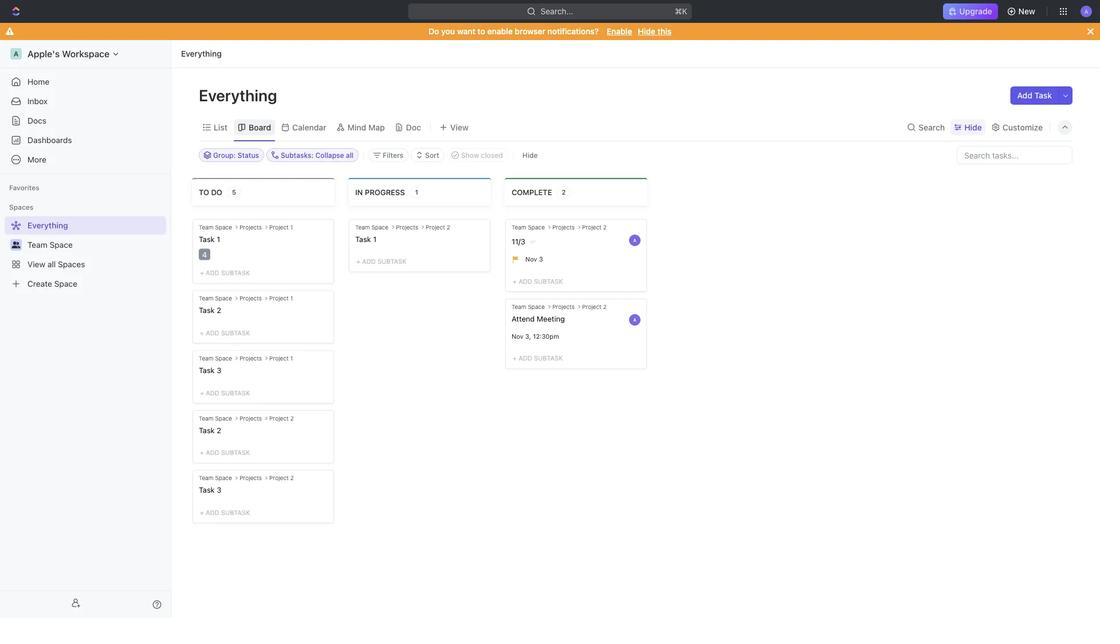 Task type: describe. For each thing, give the bounding box(es) containing it.
team space up task 2
[[199, 415, 232, 422]]

calendar
[[292, 123, 327, 132]]

11/3
[[512, 238, 526, 246]]

3 inside dropdown button
[[539, 256, 543, 263]]

1 horizontal spatial to
[[478, 27, 485, 36]]

sidebar navigation
[[0, 40, 174, 619]]

list link
[[211, 120, 228, 136]]

inbox link
[[5, 92, 166, 111]]

apple's workspace
[[28, 48, 110, 59]]

enable
[[607, 27, 632, 36]]

a inside navigation
[[14, 50, 19, 58]]

team space up ‎task 2
[[199, 296, 232, 302]]

team up ‎task 1
[[199, 224, 214, 231]]

workspace
[[62, 48, 110, 59]]

team space down ‎task 2
[[199, 355, 232, 362]]

customize
[[1003, 123, 1043, 132]]

list
[[214, 123, 228, 132]]

task 3 for project 1
[[199, 366, 221, 375]]

space up the attend
[[528, 304, 545, 310]]

filters
[[383, 151, 404, 159]]

do you want to enable browser notifications? enable hide this
[[429, 27, 672, 36]]

space up nov 3
[[528, 224, 545, 231]]

filters button
[[369, 148, 409, 162]]

doc link
[[404, 120, 421, 136]]

nov for nov 3 , 12:30 pm
[[512, 333, 524, 341]]

add task
[[1018, 91, 1052, 100]]

search...
[[541, 7, 573, 16]]

task 2
[[199, 426, 221, 435]]

meeting
[[537, 315, 565, 323]]

complete
[[512, 188, 552, 197]]

upgrade link
[[944, 3, 998, 19]]

show
[[461, 151, 479, 159]]

team up ‎task 2
[[199, 296, 214, 302]]

‎task for ‎task 2
[[199, 306, 215, 315]]

group:
[[213, 151, 236, 159]]

add inside button
[[1018, 91, 1033, 100]]

attend
[[512, 315, 535, 323]]

mind map
[[348, 123, 385, 132]]

⌘k
[[675, 7, 688, 16]]

search button
[[904, 120, 949, 136]]

in progress
[[355, 188, 405, 197]]

notifications?
[[548, 27, 599, 36]]

space up task 2
[[215, 415, 232, 422]]

5
[[232, 189, 236, 196]]

team up task 1
[[355, 224, 370, 231]]

nov 3
[[526, 256, 543, 263]]

search
[[919, 123, 945, 132]]

everything for the leftmost the everything link
[[28, 221, 68, 230]]

view button
[[435, 120, 473, 136]]

this
[[658, 27, 672, 36]]

group: status
[[213, 151, 259, 159]]

hide inside dropdown button
[[965, 123, 982, 132]]

closed
[[481, 151, 503, 159]]

create space link
[[5, 275, 164, 293]]

0 vertical spatial all
[[346, 151, 354, 159]]

home link
[[5, 73, 166, 91]]

1 horizontal spatial hide
[[638, 27, 656, 36]]

Search tasks... text field
[[958, 147, 1072, 164]]

team space link
[[28, 236, 164, 254]]

team space down task 2
[[199, 475, 232, 482]]

do
[[211, 188, 222, 197]]

hide button
[[518, 148, 543, 162]]

doc
[[406, 123, 421, 132]]

team up the attend
[[512, 304, 526, 310]]

nov for nov 3
[[526, 256, 537, 263]]

nov 3 button
[[526, 256, 546, 265]]

view for view all spaces
[[28, 260, 45, 269]]

new button
[[1003, 2, 1043, 21]]

in
[[355, 188, 363, 197]]

new
[[1019, 7, 1036, 16]]

pm
[[550, 333, 559, 341]]

tree inside sidebar navigation
[[5, 217, 166, 293]]

status
[[238, 151, 259, 159]]

‎task for ‎task 1
[[199, 235, 215, 244]]

view for view
[[450, 123, 469, 132]]

task inside button
[[1035, 91, 1052, 100]]

customize button
[[988, 120, 1047, 136]]

attend meeting a
[[512, 315, 637, 323]]

space inside team space 'link'
[[50, 240, 73, 250]]

do
[[429, 27, 439, 36]]

project 2 for task 2
[[269, 415, 294, 422]]

want
[[457, 27, 476, 36]]

home
[[28, 77, 49, 87]]

sort button
[[411, 148, 445, 162]]

team space up '11/3'
[[512, 224, 545, 231]]

mind map link
[[345, 120, 385, 136]]



Task type: vqa. For each thing, say whether or not it's contained in the screenshot.
March
no



Task type: locate. For each thing, give the bounding box(es) containing it.
team space up the attend
[[512, 304, 545, 310]]

board
[[249, 123, 271, 132]]

hide button
[[951, 120, 986, 136]]

browser
[[515, 27, 546, 36]]

apple's workspace, , element
[[10, 48, 22, 60]]

view inside view all spaces link
[[28, 260, 45, 269]]

board link
[[246, 120, 271, 136]]

1 vertical spatial all
[[48, 260, 56, 269]]

space
[[215, 224, 232, 231], [372, 224, 389, 231], [528, 224, 545, 231], [50, 240, 73, 250], [54, 279, 77, 289], [215, 296, 232, 302], [528, 304, 545, 310], [215, 355, 232, 362], [215, 415, 232, 422], [215, 475, 232, 482]]

nov inside dropdown button
[[526, 256, 537, 263]]

project 2
[[426, 224, 450, 231], [582, 224, 607, 231], [582, 304, 607, 310], [269, 415, 294, 422], [269, 475, 294, 482]]

tree
[[5, 217, 166, 293]]

team space
[[199, 224, 232, 231], [355, 224, 389, 231], [512, 224, 545, 231], [28, 240, 73, 250], [199, 296, 232, 302], [512, 304, 545, 310], [199, 355, 232, 362], [199, 415, 232, 422], [199, 475, 232, 482]]

1
[[415, 189, 418, 196], [290, 224, 293, 231], [217, 235, 220, 244], [373, 235, 377, 244], [290, 296, 293, 302], [290, 355, 293, 362]]

2 vertical spatial hide
[[523, 151, 538, 159]]

project 1 for ‎task 1
[[269, 224, 293, 231]]

0 vertical spatial project 1
[[269, 224, 293, 231]]

project 1 for task 3
[[269, 355, 293, 362]]

1 vertical spatial a button
[[628, 234, 642, 248]]

spaces
[[9, 203, 33, 211], [58, 260, 85, 269]]

,
[[529, 333, 531, 341]]

0 horizontal spatial everything link
[[5, 217, 164, 235]]

space down task 2
[[215, 475, 232, 482]]

team up task 2
[[199, 415, 214, 422]]

mind
[[348, 123, 366, 132]]

12:30
[[533, 333, 550, 341]]

task 3 for project 2
[[199, 486, 221, 495]]

task 1
[[355, 235, 377, 244]]

team down ‎task 2
[[199, 355, 214, 362]]

view all spaces
[[28, 260, 85, 269]]

everything inside tree
[[28, 221, 68, 230]]

1 vertical spatial to
[[199, 188, 209, 197]]

1 task 3 from the top
[[199, 366, 221, 375]]

project 1 for ‎task 2
[[269, 296, 293, 302]]

0 horizontal spatial nov
[[512, 333, 524, 341]]

4
[[202, 251, 207, 259]]

1 vertical spatial project 1
[[269, 296, 293, 302]]

0 vertical spatial everything
[[181, 49, 222, 58]]

0 vertical spatial everything link
[[178, 47, 225, 61]]

0 vertical spatial spaces
[[9, 203, 33, 211]]

1 vertical spatial ‎task
[[199, 306, 215, 315]]

everything
[[181, 49, 222, 58], [199, 86, 281, 105], [28, 221, 68, 230]]

0 vertical spatial nov
[[526, 256, 537, 263]]

2 vertical spatial project 1
[[269, 355, 293, 362]]

add
[[1018, 91, 1033, 100], [362, 258, 376, 266], [206, 270, 219, 277], [519, 278, 532, 285], [206, 330, 219, 337], [519, 355, 532, 363], [206, 390, 219, 397], [206, 450, 219, 457], [206, 510, 219, 517]]

dashboards
[[28, 136, 72, 145]]

more
[[28, 155, 46, 164]]

all up create space
[[48, 260, 56, 269]]

1 vertical spatial spaces
[[58, 260, 85, 269]]

task
[[1035, 91, 1052, 100], [355, 235, 371, 244], [199, 366, 215, 375], [199, 426, 215, 435], [199, 486, 215, 495]]

0 vertical spatial ‎task
[[199, 235, 215, 244]]

inbox
[[28, 97, 48, 106]]

1 horizontal spatial spaces
[[58, 260, 85, 269]]

dashboards link
[[5, 131, 166, 150]]

‎task 2
[[199, 306, 221, 315]]

team inside 'link'
[[28, 240, 47, 250]]

to right want
[[478, 27, 485, 36]]

0 vertical spatial a button
[[1078, 2, 1096, 21]]

docs
[[28, 116, 46, 126]]

1 vertical spatial hide
[[965, 123, 982, 132]]

1 horizontal spatial nov
[[526, 256, 537, 263]]

team space up ‎task 1
[[199, 224, 232, 231]]

space down view all spaces
[[54, 279, 77, 289]]

all right collapse
[[346, 151, 354, 159]]

show closed button
[[447, 148, 508, 162]]

+ add subtask
[[356, 258, 407, 266], [200, 270, 250, 277], [513, 278, 563, 285], [200, 330, 250, 337], [513, 355, 563, 363], [200, 390, 250, 397], [200, 450, 250, 457], [200, 510, 250, 517]]

‎task 1
[[199, 235, 220, 244]]

hide right search
[[965, 123, 982, 132]]

2 vertical spatial everything
[[28, 221, 68, 230]]

3 project 1 from the top
[[269, 355, 293, 362]]

all
[[346, 151, 354, 159], [48, 260, 56, 269]]

show closed
[[461, 151, 503, 159]]

docs link
[[5, 112, 166, 130]]

to left do
[[199, 188, 209, 197]]

subtasks:
[[281, 151, 314, 159]]

projects
[[240, 224, 262, 231], [396, 224, 418, 231], [553, 224, 575, 231], [240, 296, 262, 302], [553, 304, 575, 310], [240, 355, 262, 362], [240, 415, 262, 422], [240, 475, 262, 482]]

space up task 1
[[372, 224, 389, 231]]

space inside create space link
[[54, 279, 77, 289]]

apple's
[[28, 48, 60, 59]]

spaces up create space link
[[58, 260, 85, 269]]

2 task 3 from the top
[[199, 486, 221, 495]]

1 horizontal spatial all
[[346, 151, 354, 159]]

calendar link
[[290, 120, 327, 136]]

favorites button
[[5, 181, 44, 195]]

1 ‎task from the top
[[199, 235, 215, 244]]

2 ‎task from the top
[[199, 306, 215, 315]]

a
[[1085, 8, 1089, 14], [14, 50, 19, 58], [633, 238, 637, 243], [633, 318, 637, 323]]

view all spaces link
[[5, 256, 164, 274]]

project
[[269, 224, 289, 231], [426, 224, 445, 231], [582, 224, 602, 231], [269, 296, 289, 302], [582, 304, 602, 310], [269, 355, 289, 362], [269, 415, 289, 422], [269, 475, 289, 482]]

0 vertical spatial view
[[450, 123, 469, 132]]

spaces down favorites button
[[9, 203, 33, 211]]

view button
[[435, 114, 473, 141]]

1 vertical spatial everything link
[[5, 217, 164, 235]]

team space up task 1
[[355, 224, 389, 231]]

view up the create
[[28, 260, 45, 269]]

0 horizontal spatial all
[[48, 260, 56, 269]]

to do
[[199, 188, 222, 197]]

more button
[[5, 151, 166, 169]]

enable
[[487, 27, 513, 36]]

collapse
[[316, 151, 344, 159]]

upgrade
[[960, 7, 992, 16]]

1 vertical spatial view
[[28, 260, 45, 269]]

space up view all spaces
[[50, 240, 73, 250]]

2 horizontal spatial hide
[[965, 123, 982, 132]]

view up show
[[450, 123, 469, 132]]

0 horizontal spatial view
[[28, 260, 45, 269]]

everything link
[[178, 47, 225, 61], [5, 217, 164, 235]]

project 2 for task 1
[[426, 224, 450, 231]]

all inside sidebar navigation
[[48, 260, 56, 269]]

create space
[[28, 279, 77, 289]]

space up ‎task 2
[[215, 296, 232, 302]]

1 vertical spatial everything
[[199, 86, 281, 105]]

favorites
[[9, 184, 39, 192]]

0 vertical spatial task 3
[[199, 366, 221, 375]]

view inside view button
[[450, 123, 469, 132]]

team up '11/3'
[[512, 224, 526, 231]]

hide inside button
[[523, 151, 538, 159]]

nov
[[526, 256, 537, 263], [512, 333, 524, 341]]

user group image
[[12, 242, 20, 249]]

1 horizontal spatial view
[[450, 123, 469, 132]]

2
[[562, 189, 566, 196], [447, 224, 450, 231], [603, 224, 607, 231], [603, 304, 607, 310], [217, 306, 221, 315], [290, 415, 294, 422], [217, 426, 221, 435], [290, 475, 294, 482]]

sort
[[425, 151, 439, 159]]

1 horizontal spatial everything link
[[178, 47, 225, 61]]

space down ‎task 2
[[215, 355, 232, 362]]

0 horizontal spatial to
[[199, 188, 209, 197]]

tree containing everything
[[5, 217, 166, 293]]

0 vertical spatial to
[[478, 27, 485, 36]]

2 vertical spatial a button
[[628, 314, 642, 327]]

team right user group image
[[28, 240, 47, 250]]

1 vertical spatial task 3
[[199, 486, 221, 495]]

team space up view all spaces
[[28, 240, 73, 250]]

project 2 for task 3
[[269, 475, 294, 482]]

‎task down the 4
[[199, 306, 215, 315]]

0 vertical spatial hide
[[638, 27, 656, 36]]

team down task 2
[[199, 475, 214, 482]]

0 horizontal spatial hide
[[523, 151, 538, 159]]

create
[[28, 279, 52, 289]]

nov 3 , 12:30 pm
[[512, 333, 559, 341]]

hide up complete
[[523, 151, 538, 159]]

0 horizontal spatial spaces
[[9, 203, 33, 211]]

view
[[450, 123, 469, 132], [28, 260, 45, 269]]

subtasks: collapse all
[[281, 151, 354, 159]]

3
[[539, 256, 543, 263], [525, 333, 529, 341], [217, 366, 221, 375], [217, 486, 221, 495]]

progress
[[365, 188, 405, 197]]

map
[[369, 123, 385, 132]]

you
[[441, 27, 455, 36]]

1 project 1 from the top
[[269, 224, 293, 231]]

space up ‎task 1
[[215, 224, 232, 231]]

hide left this
[[638, 27, 656, 36]]

a inside attend meeting a
[[633, 318, 637, 323]]

everything for the right the everything link
[[181, 49, 222, 58]]

team
[[199, 224, 214, 231], [355, 224, 370, 231], [512, 224, 526, 231], [28, 240, 47, 250], [199, 296, 214, 302], [512, 304, 526, 310], [199, 355, 214, 362], [199, 415, 214, 422], [199, 475, 214, 482]]

1 vertical spatial nov
[[512, 333, 524, 341]]

to
[[478, 27, 485, 36], [199, 188, 209, 197]]

add task button
[[1011, 87, 1059, 105]]

team space inside 'link'
[[28, 240, 73, 250]]

hide
[[638, 27, 656, 36], [965, 123, 982, 132], [523, 151, 538, 159]]

‎task up the 4
[[199, 235, 215, 244]]

2 project 1 from the top
[[269, 296, 293, 302]]

project 1
[[269, 224, 293, 231], [269, 296, 293, 302], [269, 355, 293, 362]]



